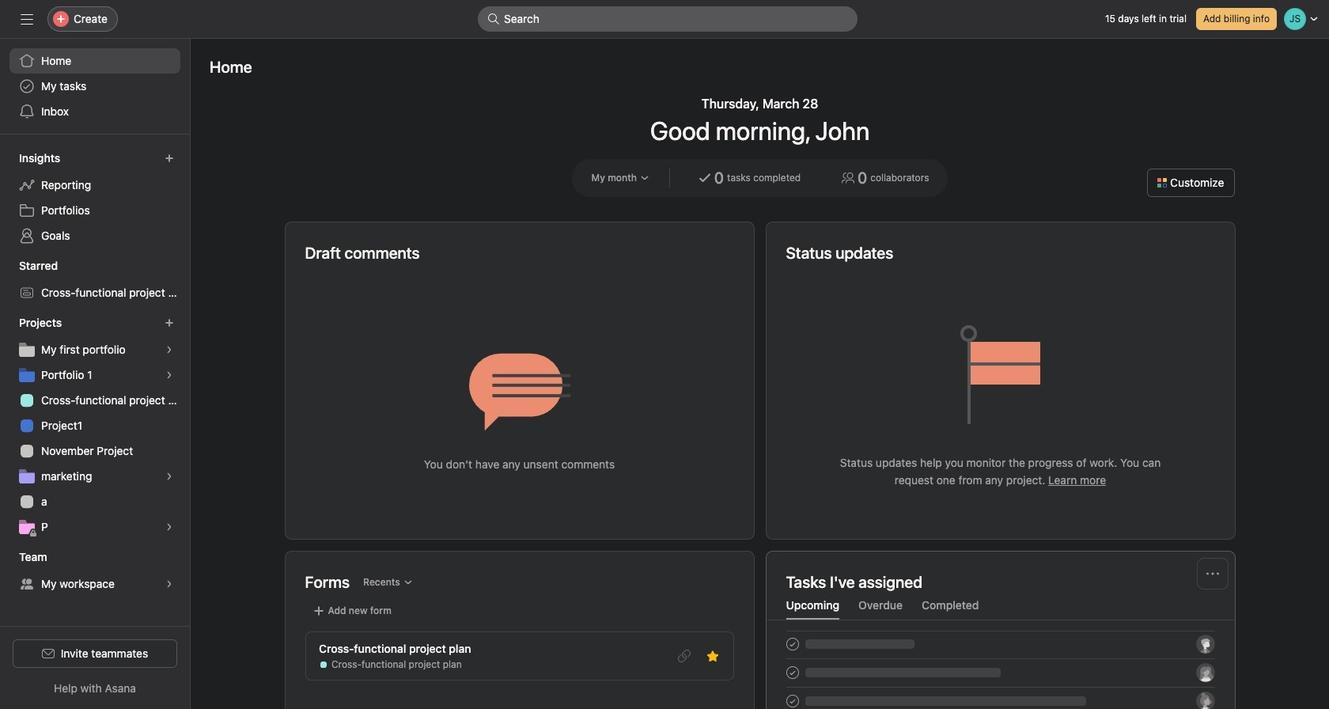 Task type: vqa. For each thing, say whether or not it's contained in the screenshot.
Add or remove collaborators image
no



Task type: locate. For each thing, give the bounding box(es) containing it.
prominent image
[[487, 13, 500, 25]]

projects element
[[0, 309, 190, 543]]

see details, p image
[[165, 522, 174, 532]]

see details, portfolio 1 image
[[165, 370, 174, 380]]

insights element
[[0, 144, 190, 252]]

list box
[[478, 6, 858, 32]]



Task type: describe. For each thing, give the bounding box(es) containing it.
actions image
[[1206, 567, 1219, 580]]

see details, my first portfolio image
[[165, 345, 174, 355]]

new insights image
[[165, 154, 174, 163]]

see details, marketing image
[[165, 472, 174, 481]]

hide sidebar image
[[21, 13, 33, 25]]

teams element
[[0, 543, 190, 600]]

copy form link image
[[678, 650, 690, 662]]

global element
[[0, 39, 190, 134]]

starred element
[[0, 252, 190, 309]]

see details, my workspace image
[[165, 579, 174, 589]]

remove from favorites image
[[706, 650, 719, 662]]

new project or portfolio image
[[165, 318, 174, 328]]



